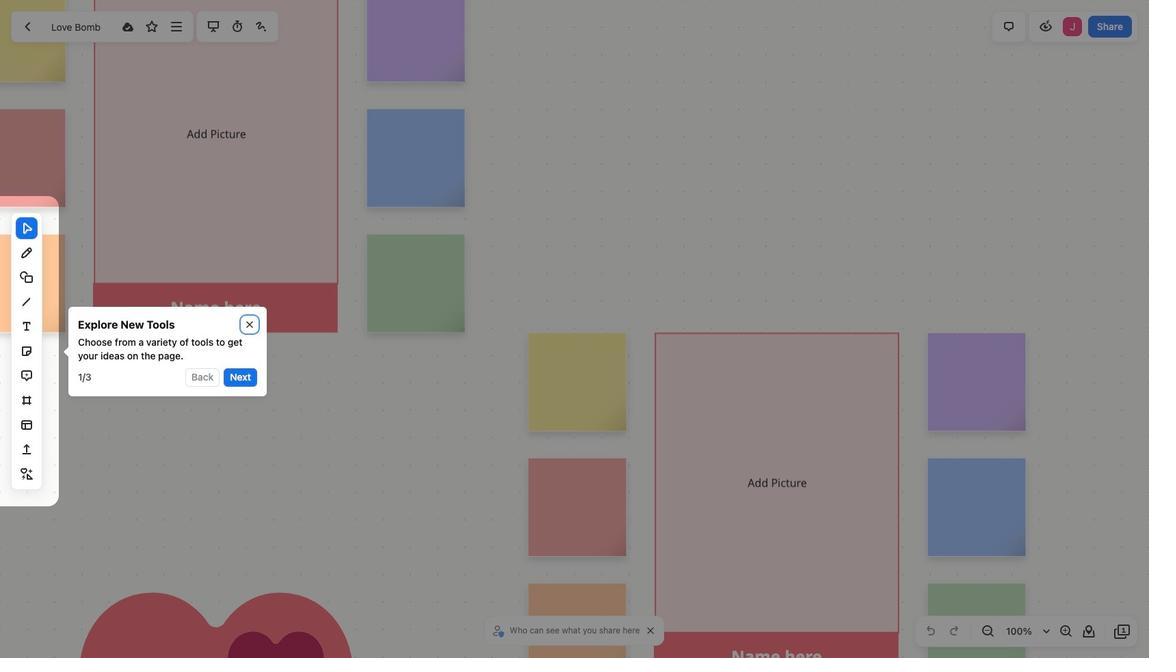 Task type: describe. For each thing, give the bounding box(es) containing it.
presentation image
[[205, 18, 221, 35]]

laser image
[[253, 18, 269, 35]]

comment panel image
[[1001, 18, 1017, 35]]

zoom out image
[[980, 624, 996, 640]]

dashboard image
[[20, 18, 36, 35]]

star this whiteboard image
[[144, 18, 160, 35]]

choose from a variety of tools to get your ideas on the page. element
[[78, 336, 257, 363]]

zoom in image
[[1058, 624, 1074, 640]]

0 horizontal spatial close image
[[246, 322, 253, 328]]

Document name text field
[[41, 16, 115, 38]]

explore new tools element
[[78, 317, 175, 333]]



Task type: vqa. For each thing, say whether or not it's contained in the screenshot.
Zoom Logo
no



Task type: locate. For each thing, give the bounding box(es) containing it.
tooltip
[[59, 307, 267, 396]]

more options image
[[168, 18, 184, 35]]

1 horizontal spatial close image
[[648, 628, 655, 635]]

1 vertical spatial close image
[[648, 628, 655, 635]]

0 vertical spatial close image
[[246, 322, 253, 328]]

pages image
[[1114, 624, 1131, 640]]

close image
[[246, 322, 253, 328], [648, 628, 655, 635]]

timer image
[[229, 18, 245, 35]]

list item
[[1062, 16, 1084, 38]]

list
[[1062, 16, 1084, 38]]



